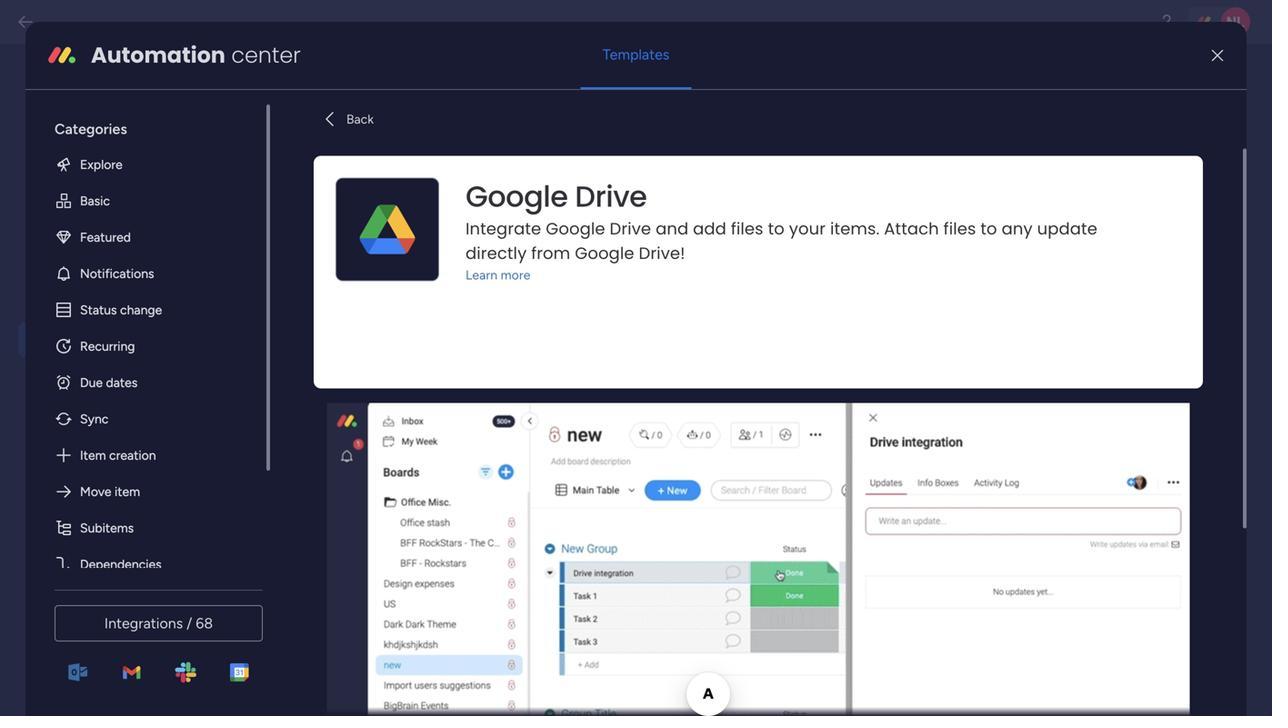 Task type: locate. For each thing, give the bounding box(es) containing it.
the up capabilities
[[356, 344, 379, 361]]

1 horizontal spatial your
[[620, 385, 647, 401]]

learn more link down administration
[[32, 115, 229, 135]]

0 horizontal spatial files
[[731, 217, 764, 240]]

from
[[531, 242, 570, 265]]

learn more link down items.
[[466, 266, 1155, 284]]

the
[[315, 193, 332, 208]]

subitems option
[[40, 510, 252, 546]]

1 horizontal spatial learn
[[466, 267, 497, 283]]

app up in on the bottom of page
[[435, 344, 458, 361]]

1 the from the top
[[356, 249, 379, 265]]

google
[[466, 176, 568, 217], [546, 217, 605, 240], [575, 242, 634, 265]]

app down capabilities
[[356, 385, 380, 401]]

learn more link
[[32, 115, 229, 135], [466, 266, 1155, 284]]

monday up capabilities
[[382, 344, 432, 361]]

there
[[381, 193, 409, 208]]

0 horizontal spatial more
[[69, 116, 100, 133]]

more inside google drive integrate google drive and add files to your items. attach files to any update directly from google drive! learn more
[[501, 267, 531, 283]]

monday
[[382, 344, 432, 361], [581, 365, 630, 381]]

0 vertical spatial the
[[356, 249, 379, 265]]

api down status
[[68, 330, 93, 350]]

explore option
[[40, 146, 252, 183]]

notifications
[[80, 266, 154, 281]]

item creation
[[80, 448, 156, 463]]

monday up "keep"
[[581, 365, 630, 381]]

tidy
[[68, 450, 98, 470]]

2 the from the top
[[356, 344, 379, 361]]

center
[[231, 40, 301, 70]]

users button
[[18, 242, 229, 278]]

the monday app api gives you powerful capabilities in order to enhance your monday app experience. it's very important to keep your api token secure.
[[356, 344, 647, 422]]

automation
[[91, 40, 225, 70]]

0 horizontal spatial monday
[[382, 344, 432, 361]]

learn more link for integrate google drive and add files to your items. attach files to any update directly from google drive!
[[466, 266, 1155, 284]]

item creation option
[[40, 437, 252, 474]]

2 vertical spatial your
[[620, 385, 647, 401]]

integrations
[[104, 615, 183, 632]]

api up developers.monday.com
[[382, 249, 403, 265]]

0 vertical spatial app
[[435, 344, 458, 361]]

developers.monday.com link
[[356, 269, 505, 286]]

to right the add on the right of page
[[768, 217, 785, 240]]

the
[[356, 249, 379, 265], [356, 344, 379, 361]]

files right attach
[[944, 217, 976, 240]]

app gif google drive image
[[327, 403, 1190, 717]]

1 vertical spatial monday
[[581, 365, 630, 381]]

stats
[[118, 410, 154, 430]]

more up explore
[[69, 116, 100, 133]]

integrations / 68 button
[[55, 606, 263, 642]]

0 vertical spatial your
[[789, 217, 826, 240]]

only
[[431, 193, 454, 208]]

1 horizontal spatial more
[[501, 267, 531, 283]]

back to workspace image
[[16, 13, 35, 31]]

item
[[115, 484, 140, 499]]

attach
[[884, 217, 939, 240]]

api left v2
[[302, 82, 332, 106]]

api up order at the left bottom
[[461, 344, 482, 361]]

in the new api there are only personal api tokens
[[302, 193, 561, 208]]

due dates option
[[40, 364, 252, 401]]

app
[[435, 344, 458, 361], [356, 385, 380, 401]]

learn
[[32, 116, 66, 133], [466, 267, 497, 283]]

the right dapulse info image
[[356, 249, 379, 265]]

v2
[[337, 82, 359, 106]]

0 vertical spatial learn more link
[[32, 115, 229, 135]]

any
[[1002, 217, 1033, 240]]

categories heading
[[40, 104, 252, 146]]

capabilities
[[356, 365, 425, 381]]

api left token
[[356, 406, 377, 422]]

item
[[80, 448, 106, 463]]

0 vertical spatial learn
[[32, 116, 66, 133]]

administration
[[32, 77, 213, 110]]

2 horizontal spatial your
[[789, 217, 826, 240]]

cross
[[67, 610, 109, 630]]

content directory button
[[18, 482, 229, 518]]

back button
[[314, 104, 381, 133]]

1 horizontal spatial files
[[944, 217, 976, 240]]

more down can
[[501, 267, 531, 283]]

status change option
[[40, 292, 252, 328]]

gives
[[486, 344, 517, 361]]

featured option
[[40, 219, 252, 255]]

status
[[80, 302, 117, 318]]

your left items.
[[789, 217, 826, 240]]

1 vertical spatial learn more link
[[466, 266, 1155, 284]]

0 vertical spatial more
[[69, 116, 100, 133]]

directory
[[133, 490, 198, 510]]

api
[[302, 82, 332, 106], [360, 193, 378, 208], [504, 193, 523, 208], [382, 249, 403, 265], [68, 330, 93, 350], [461, 344, 482, 361], [356, 406, 377, 422]]

your inside google drive integrate google drive and add files to your items. attach files to any update directly from google drive! learn more
[[789, 217, 826, 240]]

documentation
[[407, 249, 500, 265]]

you
[[521, 344, 543, 361]]

are
[[412, 193, 428, 208]]

account
[[113, 610, 173, 630]]

the api documentation can be found at developers.monday.com
[[356, 249, 599, 286]]

google up found
[[546, 217, 605, 240]]

your down powerful
[[550, 365, 578, 381]]

dependencies
[[80, 557, 162, 572]]

files right the add on the right of page
[[731, 217, 764, 240]]

drive up at
[[575, 176, 647, 217]]

1 vertical spatial your
[[550, 365, 578, 381]]

0 horizontal spatial learn more link
[[32, 115, 229, 135]]

learn down directly
[[466, 267, 497, 283]]

due
[[80, 375, 103, 390]]

0 horizontal spatial learn
[[32, 116, 66, 133]]

0 horizontal spatial app
[[356, 385, 380, 401]]

dapulse info image
[[320, 247, 338, 274]]

billing
[[68, 370, 111, 390]]

your
[[789, 217, 826, 240], [550, 365, 578, 381], [620, 385, 647, 401]]

categories list box
[[40, 104, 270, 583]]

0 vertical spatial monday
[[382, 344, 432, 361]]

1 vertical spatial the
[[356, 344, 379, 361]]

secure.
[[419, 406, 462, 422]]

integrations / 68
[[104, 615, 213, 632]]

directly
[[466, 242, 527, 265]]

help image
[[1158, 13, 1176, 31]]

1 horizontal spatial learn more link
[[466, 266, 1155, 284]]

your right "keep"
[[620, 385, 647, 401]]

google right from
[[575, 242, 634, 265]]

the inside the monday app api gives you powerful capabilities in order to enhance your monday app experience. it's very important to keep your api token secure.
[[356, 344, 379, 361]]

more
[[69, 116, 100, 133], [501, 267, 531, 283]]

tokens
[[525, 193, 561, 208]]

drive up the drive!
[[610, 217, 651, 240]]

1 vertical spatial learn
[[466, 267, 497, 283]]

app banner image google drive image
[[358, 200, 416, 258]]

1 vertical spatial more
[[501, 267, 531, 283]]

google up integrate
[[466, 176, 568, 217]]

learn down automation  center "icon"
[[32, 116, 66, 133]]

the inside the api documentation can be found at developers.monday.com
[[356, 249, 379, 265]]

/
[[187, 615, 192, 632]]

notifications option
[[40, 255, 252, 292]]

update
[[1037, 217, 1098, 240]]



Task type: vqa. For each thing, say whether or not it's contained in the screenshot.
automation  center icon in the top left of the page
yes



Task type: describe. For each thing, give the bounding box(es) containing it.
apps
[[68, 530, 106, 550]]

drive!
[[639, 242, 685, 265]]

categories
[[55, 120, 127, 138]]

integrate
[[466, 217, 541, 240]]

users
[[68, 250, 109, 270]]

back
[[346, 111, 374, 127]]

general
[[68, 170, 125, 190]]

very
[[477, 385, 504, 401]]

basic option
[[40, 183, 252, 219]]

google drive integrate google drive and add files to your items. attach files to any update directly from google drive! learn more
[[466, 176, 1098, 283]]

subitems
[[80, 520, 134, 536]]

experience.
[[383, 385, 453, 401]]

found
[[548, 249, 584, 265]]

in
[[429, 365, 439, 381]]

up
[[103, 450, 124, 470]]

basic
[[80, 193, 110, 208]]

learn inside administration learn more
[[32, 116, 66, 133]]

to left any
[[981, 217, 997, 240]]

new
[[335, 193, 357, 208]]

due dates
[[80, 375, 138, 390]]

to up very
[[479, 365, 492, 381]]

add
[[693, 217, 726, 240]]

permissions
[[68, 570, 154, 590]]

more inside administration learn more
[[69, 116, 100, 133]]

api inside the api documentation can be found at developers.monday.com
[[382, 249, 403, 265]]

0 horizontal spatial your
[[550, 365, 578, 381]]

at
[[587, 249, 599, 265]]

personal
[[457, 193, 502, 208]]

to left "keep"
[[570, 385, 583, 401]]

2 files from the left
[[944, 217, 976, 240]]

creation
[[109, 448, 156, 463]]

developers.monday.com
[[356, 269, 505, 286]]

sync
[[80, 411, 109, 427]]

change
[[120, 302, 162, 318]]

recurring
[[80, 339, 135, 354]]

security button
[[18, 282, 229, 318]]

copier
[[67, 635, 113, 654]]

cross account copier
[[67, 610, 173, 654]]

featured
[[80, 229, 131, 245]]

in
[[302, 193, 312, 208]]

usage stats
[[68, 410, 154, 430]]

learn inside google drive integrate google drive and add files to your items. attach files to any update directly from google drive! learn more
[[466, 267, 497, 283]]

can
[[503, 249, 525, 265]]

customization
[[68, 210, 174, 230]]

enhance
[[495, 365, 547, 381]]

general button
[[18, 162, 229, 198]]

1 files from the left
[[731, 217, 764, 240]]

status change
[[80, 302, 162, 318]]

customization button
[[18, 202, 229, 238]]

api button
[[18, 322, 229, 358]]

automation  center image
[[47, 41, 76, 70]]

apps button
[[18, 522, 229, 558]]

billing button
[[18, 362, 229, 398]]

and
[[656, 217, 689, 240]]

dependencies option
[[40, 546, 252, 583]]

usage
[[68, 410, 114, 430]]

api right new
[[360, 193, 378, 208]]

keep
[[587, 385, 616, 401]]

important
[[507, 385, 567, 401]]

1 horizontal spatial app
[[435, 344, 458, 361]]

sync option
[[40, 401, 252, 437]]

api inside button
[[68, 330, 93, 350]]

noah lott image
[[1221, 7, 1250, 36]]

recurring option
[[40, 328, 252, 364]]

1 vertical spatial app
[[356, 385, 380, 401]]

security
[[68, 290, 128, 310]]

tidy up button
[[18, 442, 229, 478]]

permissions button
[[18, 562, 229, 598]]

the for the api documentation can be found at developers.monday.com
[[356, 249, 379, 265]]

move item
[[80, 484, 140, 499]]

tidy up
[[68, 450, 124, 470]]

it's
[[456, 385, 474, 401]]

powerful
[[547, 344, 601, 361]]

cross account copier button
[[18, 602, 229, 662]]

68
[[196, 615, 213, 632]]

explore
[[80, 157, 123, 172]]

usage stats button
[[18, 402, 229, 438]]

content
[[68, 490, 129, 510]]

automation center
[[91, 40, 301, 70]]

dates
[[106, 375, 138, 390]]

content directory
[[68, 490, 198, 510]]

api v2 token
[[302, 82, 417, 106]]

token
[[364, 82, 417, 106]]

api left tokens at the top of page
[[504, 193, 523, 208]]

1 horizontal spatial monday
[[581, 365, 630, 381]]

items.
[[830, 217, 880, 240]]

the for the monday app api gives you powerful capabilities in order to enhance your monday app experience. it's very important to keep your api token secure.
[[356, 344, 379, 361]]

learn more link for administration
[[32, 115, 229, 135]]

move item option
[[40, 474, 252, 510]]

move
[[80, 484, 111, 499]]

administration learn more
[[32, 77, 213, 133]]



